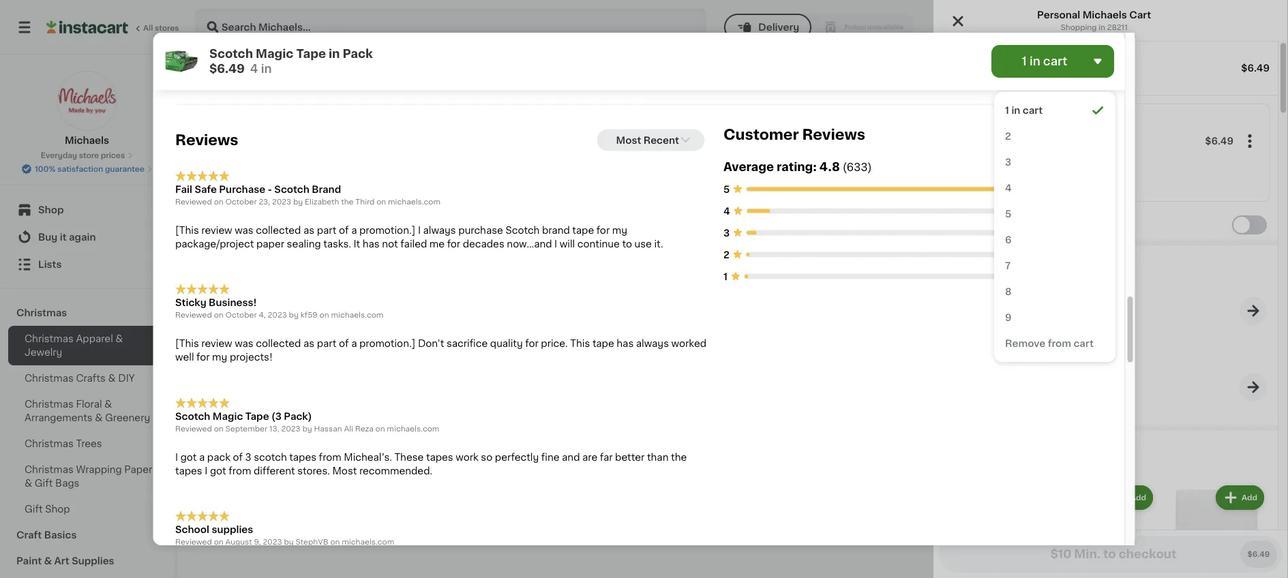 Task type: describe. For each thing, give the bounding box(es) containing it.
100% inside button
[[35, 165, 56, 173]]

99 for 3
[[342, 307, 352, 314]]

the inside items purchased through instacart can only be returned in-store. go to the customer service desk at any michaels retail store and present your transaction barcode, if available, or instacart receipt, if not. your barcode or receipt will be accessible in your order history page. most purchases are eligible for exchange or refund within 180 days. michaels may ask you to show a government-issued photo id. for more details, see michaels's full in-store return policy for details:
[[516, 45, 532, 54]]

review for purchase
[[201, 226, 232, 235]]

safe
[[194, 185, 216, 195]]

third
[[355, 198, 374, 206]]

delivery inside button
[[759, 23, 800, 32]]

arrangements
[[25, 413, 93, 423]]

everyday
[[41, 152, 77, 159]]

0 horizontal spatial 2
[[212, 306, 222, 320]]

1 horizontal spatial your
[[836, 45, 858, 54]]

2 vertical spatial 1
[[723, 272, 727, 282]]

6
[[1005, 235, 1012, 245]]

days
[[289, 22, 313, 31]]

christmas crafts & diy link
[[8, 366, 166, 392]]

recommended.
[[359, 467, 432, 476]]

in inside 'field'
[[1030, 56, 1040, 67]]

0 horizontal spatial or
[[310, 59, 320, 68]]

1 instacart from the left
[[298, 45, 341, 54]]

$ 2 99
[[207, 306, 233, 320]]

& down accessible
[[404, 72, 421, 91]]

0 horizontal spatial store
[[79, 152, 99, 159]]

reviewed inside fail safe purchase - scotch brand reviewed on october 23, 2023 by elizabeth the third on michaels.com
[[175, 198, 212, 206]]

i down brand
[[554, 240, 557, 249]]

tape inside '[this review was collected as part of a promotion.] i always purchase scotch brand tape for my package/project paper sealing tasks.  it has not failed me for decades now...and i will continue to use it.'
[[572, 226, 594, 235]]

prices
[[101, 152, 125, 159]]

2 horizontal spatial tapes
[[426, 453, 453, 462]]

1 horizontal spatial $6.49
[[1205, 136, 1234, 146]]

0 horizontal spatial apparel
[[76, 334, 113, 344]]

everyday store prices link
[[41, 150, 133, 161]]

0 vertical spatial satisfaction
[[1023, 77, 1069, 85]]

and inside items purchased through instacart can only be returned in-store. go to the customer service desk at any michaels retail store and present your transaction barcode, if available, or instacart receipt, if not. your barcode or receipt will be accessible in your order history page. most purchases are eligible for exchange or refund within 180 days. michaels may ask you to show a government-issued photo id. for more details, see michaels's full in-store return policy for details:
[[776, 45, 794, 54]]

1 horizontal spatial delivery
[[999, 66, 1032, 73]]

a inside items purchased through instacart can only be returned in-store. go to the customer service desk at any michaels retail store and present your transaction barcode, if available, or instacart receipt, if not. your barcode or receipt will be accessible in your order history page. most purchases are eligible for exchange or refund within 180 days. michaels may ask you to show a government-issued photo id. for more details, see michaels's full in-store return policy for details:
[[1045, 59, 1051, 68]]

3 inside 2 3 4 5 6 7 8 9 remove from cart
[[1005, 158, 1011, 167]]

this
[[570, 339, 590, 349]]

2 for 2 3 4 5 6 7 8 9 remove from cart
[[1005, 132, 1011, 141]]

4,
[[258, 312, 266, 319]]

in inside option
[[1012, 106, 1020, 115]]

was for on
[[234, 339, 253, 349]]

christmas trees
[[25, 439, 102, 449]]

snowflake
[[250, 338, 300, 347]]

1 horizontal spatial jewelry
[[425, 72, 509, 91]]

for up continue
[[596, 226, 610, 235]]

october inside sticky business! reviewed on october 4, 2023 by kf59 on michaels.com
[[225, 312, 257, 319]]

customer reviews
[[723, 128, 865, 142]]

1 horizontal spatial order
[[1016, 220, 1042, 230]]

1 vertical spatial 1:50pm
[[1045, 66, 1073, 73]]

fail
[[175, 185, 192, 195]]

(633)
[[843, 162, 872, 173]]

add for the rightmost add button
[[1242, 494, 1258, 502]]

most recent button
[[597, 129, 704, 151]]

2023 inside school supplies reviewed on august 9, 2023 by stephvb on michaels.com
[[263, 539, 282, 546]]

a left gift at the right top of page
[[1045, 220, 1050, 230]]

0 horizontal spatial your
[[456, 59, 478, 68]]

review for reviewed
[[201, 339, 232, 349]]

by up 100% satisfaction guarantee link
[[1033, 66, 1043, 73]]

$ for 3
[[326, 307, 331, 314]]

christmas trees link
[[8, 431, 166, 457]]

0 horizontal spatial craft
[[16, 531, 42, 540]]

michaels down 530 billingsley road
[[987, 52, 1031, 61]]

average
[[723, 161, 774, 173]]

by inside scotch magic tape (3 pack) reviewed on september 13, 2023 by hassan ali reza on michaels.com
[[302, 425, 312, 433]]

all
[[143, 24, 153, 32]]

scotch for 4
[[209, 48, 253, 60]]

by inside school supplies reviewed on august 9, 2023 by stephvb on michaels.com
[[284, 539, 293, 546]]

for right policy
[[592, 72, 605, 82]]

in inside items purchased through instacart can only be returned in-store. go to the customer service desk at any michaels retail store and present your transaction barcode, if available, or instacart receipt, if not. your barcode or receipt will be accessible in your order history page. most purchases are eligible for exchange or refund within 180 days. michaels may ask you to show a government-issued photo id. for more details, see michaels's full in-store return policy for details:
[[445, 59, 454, 68]]

available,
[[970, 45, 1015, 54]]

christmas wrapping paper & gift bags link
[[8, 457, 166, 497]]

customer
[[723, 128, 799, 142]]

most recent
[[616, 136, 679, 145]]

i got a pack of 3 scotch tapes from micheal's. these tapes work so perfectly fine and are far better than the tapes i got from different stores.  most recommended.
[[175, 453, 687, 476]]

will inside items purchased through instacart can only be returned in-store. go to the customer service desk at any michaels retail store and present your transaction barcode, if available, or instacart receipt, if not. your barcode or receipt will be accessible in your order history page. most purchases are eligible for exchange or refund within 180 days. michaels may ask you to show a government-issued photo id. for more details, see michaels's full in-store return policy for details:
[[359, 59, 374, 68]]

christmas inside bead landing christmas tree charm
[[323, 338, 372, 347]]

by right 28211 on the right top
[[1145, 22, 1159, 32]]

i left pack
[[175, 453, 178, 462]]

& up diy
[[116, 334, 123, 344]]

michaels logo image
[[57, 71, 117, 131]]

0 vertical spatial craft
[[954, 115, 980, 124]]

of inside i got a pack of 3 scotch tapes from micheal's. these tapes work so perfectly fine and are far better than the tapes i got from different stores.  most recommended.
[[233, 453, 242, 462]]

christmas crafts & diy
[[25, 374, 135, 383]]

promotion.] for i
[[359, 226, 415, 235]]

cart inside option
[[1023, 106, 1043, 115]]

on down supplies
[[214, 539, 223, 546]]

a inside i got a pack of 3 scotch tapes from micheal's. these tapes work so perfectly fine and are far better than the tapes i got from different stores.  most recommended.
[[199, 453, 204, 462]]

0 horizontal spatial if
[[214, 59, 220, 68]]

go
[[487, 45, 501, 54]]

on left september
[[214, 425, 223, 433]]

scotch magic tape in pack $6.49 4 in
[[209, 48, 373, 75]]

remove
[[1005, 339, 1046, 349]]

buy it again link
[[8, 224, 166, 251]]

elizabeth
[[305, 198, 339, 206]]

michaels up everyday store prices link
[[65, 136, 109, 145]]

issued
[[237, 72, 269, 82]]

continue
[[577, 240, 620, 249]]

the inside fail safe purchase - scotch brand reviewed on october 23, 2023 by elizabeth the third on michaels.com
[[341, 198, 353, 206]]

180 inside items purchased through instacart can only be returned in-store. go to the customer service desk at any michaels retail store and present your transaction barcode, if available, or instacart receipt, if not. your barcode or receipt will be accessible in your order history page. most purchases are eligible for exchange or refund within 180 days. michaels may ask you to show a government-issued photo id. for more details, see michaels's full in-store return policy for details:
[[849, 59, 866, 68]]

1 vertical spatial craft basics
[[16, 531, 77, 540]]

magic for on
[[212, 412, 243, 422]]

different
[[253, 467, 295, 476]]

it.
[[654, 240, 663, 249]]

transaction
[[860, 45, 914, 54]]

5 inside 2 3 4 5 6 7 8 9 remove from cart
[[1005, 209, 1011, 219]]

bead landing rhodium snowflake charm
[[205, 324, 300, 361]]

1 vertical spatial gift
[[25, 505, 43, 514]]

ask
[[966, 59, 982, 68]]

to inside '[this review was collected as part of a promotion.] i always purchase scotch brand tape for my package/project paper sealing tasks.  it has not failed me for decades now...and i will continue to use it.'
[[622, 240, 632, 249]]

0 vertical spatial be
[[386, 45, 399, 54]]

will inside '[this review was collected as part of a promotion.] i always purchase scotch brand tape for my package/project paper sealing tasks.  it has not failed me for decades now...and i will continue to use it.'
[[560, 240, 575, 249]]

i down pack
[[204, 467, 207, 476]]

on right reza
[[375, 425, 385, 433]]

billingsley
[[976, 22, 1030, 32]]

stephvb
[[295, 539, 328, 546]]

satisfaction inside button
[[57, 165, 103, 173]]

cart for michaels
[[1130, 10, 1152, 20]]

1 vertical spatial got
[[210, 467, 226, 476]]

charm for 3
[[398, 338, 430, 347]]

school supplies reviewed on august 9, 2023 by stephvb on michaels.com
[[175, 525, 394, 546]]

landing for 2
[[232, 324, 270, 333]]

desk
[[620, 45, 643, 54]]

0 vertical spatial christmas apparel & jewelry
[[205, 72, 509, 91]]

2 horizontal spatial delivery
[[1099, 22, 1143, 32]]

0 vertical spatial shop
[[38, 205, 64, 215]]

and inside i got a pack of 3 scotch tapes from micheal's. these tapes work so perfectly fine and are far better than the tapes i got from different stores.  most recommended.
[[562, 453, 580, 462]]

for right me
[[447, 240, 460, 249]]

100% satisfaction guarantee inside button
[[35, 165, 145, 173]]

pack for scotch magic tape in pack 4 in
[[1094, 136, 1118, 146]]

far
[[600, 453, 613, 462]]

more
[[335, 72, 360, 82]]

government-
[[175, 72, 237, 82]]

store.
[[457, 45, 484, 54]]

landing for 3
[[351, 324, 389, 333]]

1 vertical spatial your
[[945, 256, 968, 265]]

retail
[[723, 45, 746, 54]]

bead for 2
[[205, 324, 230, 333]]

0 vertical spatial basics
[[982, 115, 1016, 124]]

1 inside 'field'
[[1022, 56, 1027, 67]]

promotion.] for don't
[[359, 339, 415, 349]]

average rating: 4.8 (633)
[[723, 161, 872, 173]]

& right floral
[[104, 400, 112, 409]]

2 horizontal spatial add button
[[1216, 486, 1265, 510]]

most inside i got a pack of 3 scotch tapes from micheal's. these tapes work so perfectly fine and are far better than the tapes i got from different stores.  most recommended.
[[332, 467, 357, 476]]

scotch for in
[[986, 136, 1021, 146]]

1 vertical spatial christmas apparel & jewelry
[[25, 334, 123, 357]]

publix button
[[934, 349, 1278, 426]]

for right well
[[196, 353, 209, 363]]

1 vertical spatial 1 in cart
[[1005, 106, 1043, 115]]

magic for in
[[1024, 136, 1054, 146]]

exchange
[[723, 59, 770, 68]]

100% satisfaction guarantee button
[[21, 161, 153, 175]]

customer
[[534, 45, 580, 54]]

4 down average
[[723, 207, 730, 216]]

collected for scotch
[[256, 226, 301, 235]]

bead for 3
[[323, 324, 348, 333]]

at
[[645, 45, 655, 54]]

1 horizontal spatial tapes
[[289, 453, 316, 462]]

always inside [this review was collected as part of a promotion.] don't sacrifice quality for price. this tape has always worked well for my projects!
[[636, 339, 669, 349]]

0 vertical spatial 180
[[269, 22, 287, 31]]

recent
[[643, 136, 679, 145]]

all stores link
[[46, 8, 180, 46]]

[this for [this review was collected as part of a promotion.] i always purchase scotch brand tape for my package/project paper sealing tasks.  it has not failed me for decades now...and i will continue to use it.
[[175, 226, 199, 235]]

[this for [this review was collected as part of a promotion.] don't sacrifice quality for price. this tape has always worked well for my projects!
[[175, 339, 199, 349]]

paper
[[124, 465, 152, 475]]

personal michaels cart shopping in 28211
[[1038, 10, 1152, 31]]

on right stephvb
[[330, 539, 340, 546]]

2 instacart from the left
[[1029, 45, 1072, 54]]

show
[[1017, 59, 1043, 68]]

1 vertical spatial to
[[1005, 59, 1015, 68]]

everyday store prices
[[41, 152, 125, 159]]

from inside 2 3 4 5 6 7 8 9 remove from cart
[[1048, 339, 1071, 349]]

paint
[[16, 557, 42, 566]]

has inside '[this review was collected as part of a promotion.] i always purchase scotch brand tape for my package/project paper sealing tasks.  it has not failed me for decades now...and i will continue to use it.'
[[362, 240, 379, 249]]

my inside [this review was collected as part of a promotion.] don't sacrifice quality for price. this tape has always worked well for my projects!
[[212, 353, 227, 363]]

in inside personal michaels cart shopping in 28211
[[1099, 24, 1106, 31]]

reviewed inside school supplies reviewed on august 9, 2023 by stephvb on michaels.com
[[175, 539, 212, 546]]

0 horizontal spatial reviews
[[175, 133, 238, 148]]

micheal's.
[[344, 453, 392, 462]]

order inside items purchased through instacart can only be returned in-store. go to the customer service desk at any michaels retail store and present your transaction barcode, if available, or instacart receipt, if not. your barcode or receipt will be accessible in your order history page. most purchases are eligible for exchange or refund within 180 days. michaels may ask you to show a government-issued photo id. for more details, see michaels's full in-store return policy for details:
[[480, 59, 506, 68]]

projects!
[[229, 353, 272, 363]]

purchase
[[458, 226, 503, 235]]

michaels down the barcode,
[[897, 59, 940, 68]]

1 vertical spatial shop
[[45, 505, 70, 514]]

1 horizontal spatial or
[[772, 59, 782, 68]]

for
[[317, 72, 333, 82]]

& down floral
[[95, 413, 103, 423]]

wrapping
[[76, 465, 122, 475]]

for left price.
[[525, 339, 538, 349]]

charm for 2
[[205, 351, 237, 361]]

brand
[[542, 226, 570, 235]]

days.
[[869, 59, 895, 68]]

9
[[1005, 313, 1012, 323]]

paint & art supplies
[[16, 557, 114, 566]]

michaels.com inside fail safe purchase - scotch brand reviewed on october 23, 2023 by elizabeth the third on michaels.com
[[388, 198, 440, 206]]

pack for scotch magic tape in pack $6.49 4 in
[[342, 48, 373, 60]]

0 horizontal spatial 5
[[723, 185, 730, 194]]

0 vertical spatial guarantee
[[1071, 77, 1110, 85]]

[this review was collected as part of a promotion.] i always purchase scotch brand tape for my package/project paper sealing tasks.  it has not failed me for decades now...and i will continue to use it.
[[175, 226, 663, 249]]

4 inside scotch magic tape in pack $6.49 4 in
[[250, 63, 258, 75]]

michaels.com inside school supplies reviewed on august 9, 2023 by stephvb on michaels.com
[[342, 539, 394, 546]]

publix
[[995, 362, 1026, 372]]

returns
[[199, 22, 235, 31]]

this
[[995, 220, 1013, 230]]

has inside [this review was collected as part of a promotion.] don't sacrifice quality for price. this tape has always worked well for my projects!
[[617, 339, 634, 349]]

on right third
[[376, 198, 386, 206]]

christmas floral & arrangements & greenery
[[25, 400, 150, 423]]

2 horizontal spatial $6.49
[[1242, 63, 1270, 73]]

not
[[382, 240, 398, 249]]

1 go to cart element from the top
[[1240, 297, 1267, 325]]

reviewed inside scotch magic tape (3 pack) reviewed on september 13, 2023 by hassan ali reza on michaels.com
[[175, 425, 212, 433]]

return
[[529, 72, 558, 82]]

2 for 2
[[723, 250, 729, 260]]

quality
[[490, 339, 523, 349]]

history
[[508, 59, 542, 68]]

0 horizontal spatial got
[[180, 453, 196, 462]]

2 horizontal spatial or
[[1017, 45, 1027, 54]]

package/project
[[175, 240, 254, 249]]

product group containing 2
[[205, 191, 312, 375]]

0 horizontal spatial from
[[228, 467, 251, 476]]

1 in cart inside 'field'
[[1022, 56, 1068, 67]]

1 horizontal spatial craft basics
[[954, 115, 1016, 124]]

0 horizontal spatial in-
[[445, 45, 457, 54]]

on right kf59
[[319, 312, 329, 319]]

gift inside christmas wrapping paper & gift bags
[[35, 479, 53, 488]]

0 horizontal spatial add button
[[256, 195, 308, 220]]

than
[[647, 453, 668, 462]]

1 horizontal spatial reviews
[[802, 128, 865, 142]]

as for 4,
[[303, 339, 314, 349]]

guarantee inside button
[[105, 165, 145, 173]]

0 horizontal spatial delivery by 1:50pm
[[999, 66, 1073, 73]]

bead landing christmas tree charm
[[323, 324, 430, 347]]

& left diy
[[108, 374, 116, 383]]

1 vertical spatial in-
[[489, 72, 502, 82]]

road
[[1033, 22, 1061, 32]]

michaels.com inside scotch magic tape (3 pack) reviewed on september 13, 2023 by hassan ali reza on michaels.com
[[387, 425, 439, 433]]

well
[[175, 353, 194, 363]]

part for projects!
[[317, 339, 336, 349]]

the inside i got a pack of 3 scotch tapes from micheal's. these tapes work so perfectly fine and are far better than the tapes i got from different stores.  most recommended.
[[671, 453, 687, 462]]

scotch magic tape in pack 4 in
[[986, 136, 1118, 160]]

christmas wrapping paper & gift bags
[[25, 465, 152, 488]]



Task type: locate. For each thing, give the bounding box(es) containing it.
scotch down free returns within 180 days
[[209, 48, 253, 60]]

are left far at left bottom
[[582, 453, 597, 462]]

of
[[339, 226, 349, 235], [339, 339, 349, 349], [233, 453, 242, 462]]

99 inside $ 3 99
[[342, 307, 352, 314]]

2 as from the top
[[303, 339, 314, 349]]

cart inside 2 3 4 5 6 7 8 9 remove from cart
[[1074, 339, 1094, 349]]

craft basics
[[954, 115, 1016, 124], [16, 531, 77, 540]]

0 vertical spatial charm
[[398, 338, 430, 347]]

0 horizontal spatial to
[[504, 45, 513, 54]]

2 collected from the top
[[256, 339, 301, 349]]

service type group
[[724, 14, 915, 41]]

tape up continue
[[572, 226, 594, 235]]

1 horizontal spatial christmas apparel & jewelry
[[205, 72, 509, 91]]

pack inside scotch magic tape in pack 4 in
[[1094, 136, 1118, 146]]

0 horizontal spatial $
[[207, 307, 212, 314]]

only
[[363, 45, 384, 54]]

1 vertical spatial store
[[502, 72, 526, 82]]

-
[[267, 185, 272, 195]]

2 3 4 5 6 7 8 9 remove from cart
[[1005, 132, 1094, 349]]

tree
[[375, 338, 395, 347]]

collected up projects!
[[256, 339, 301, 349]]

stores
[[155, 24, 179, 32]]

1 horizontal spatial most
[[573, 59, 598, 68]]

michaels.com up these
[[387, 425, 439, 433]]

tape for on
[[245, 412, 269, 422]]

1 review from the top
[[201, 226, 232, 235]]

i up failed
[[418, 226, 421, 235]]

store up 'exchange'
[[749, 45, 774, 54]]

on down business!
[[214, 312, 223, 319]]

full
[[472, 72, 487, 82]]

to right go
[[504, 45, 513, 54]]

me
[[429, 240, 444, 249]]

2 vertical spatial to
[[622, 240, 632, 249]]

1 vertical spatial basics
[[44, 531, 77, 540]]

within
[[237, 22, 267, 31], [818, 59, 847, 68]]

supplies
[[211, 525, 253, 535]]

$6.49 inside scotch magic tape in pack $6.49 4 in
[[209, 63, 244, 75]]

0 horizontal spatial my
[[212, 353, 227, 363]]

scotch inside fail safe purchase - scotch brand reviewed on october 23, 2023 by elizabeth the third on michaels.com
[[274, 185, 309, 195]]

0 horizontal spatial personal
[[995, 299, 1029, 307]]

review
[[201, 226, 232, 235], [201, 339, 232, 349]]

of for projects!
[[339, 339, 349, 349]]

1 collected from the top
[[256, 226, 301, 235]]

michaels.com up '[this review was collected as part of a promotion.] i always purchase scotch brand tape for my package/project paper sealing tasks.  it has not failed me for decades now...and i will continue to use it.'
[[388, 198, 440, 206]]

are inside i got a pack of 3 scotch tapes from micheal's. these tapes work so perfectly fine and are far better than the tapes i got from different stores.  most recommended.
[[582, 453, 597, 462]]

cart inside 'field'
[[1043, 56, 1068, 67]]

was up projects!
[[234, 339, 253, 349]]

1 landing from the left
[[232, 324, 270, 333]]

add inside product group
[[281, 203, 301, 212]]

2 go to cart element from the top
[[1240, 374, 1267, 401]]

0 horizontal spatial charm
[[205, 351, 237, 361]]

$ for 2
[[207, 307, 212, 314]]

4 inside scotch magic tape in pack 4 in
[[986, 150, 993, 160]]

1
[[1022, 56, 1027, 67], [1005, 106, 1009, 115], [723, 272, 727, 282]]

most left recent
[[616, 136, 641, 145]]

michaels up 28211 on the right top
[[1083, 10, 1127, 20]]

see
[[399, 72, 417, 82]]

2023 inside scotch magic tape (3 pack) reviewed on september 13, 2023 by hassan ali reza on michaels.com
[[281, 425, 300, 433]]

now...and
[[507, 240, 552, 249]]

0 vertical spatial got
[[180, 453, 196, 462]]

bead down $ 2 99
[[205, 324, 230, 333]]

business!
[[208, 298, 256, 308]]

0 vertical spatial pack
[[342, 48, 373, 60]]

collected up paper at the top left of the page
[[256, 226, 301, 235]]

sacrifice
[[446, 339, 488, 349]]

4 right not.
[[250, 63, 258, 75]]

october inside fail safe purchase - scotch brand reviewed on october 23, 2023 by elizabeth the third on michaels.com
[[225, 198, 257, 206]]

530 billingsley road
[[953, 22, 1061, 32]]

basics
[[982, 115, 1016, 124], [44, 531, 77, 540]]

2 was from the top
[[234, 339, 253, 349]]

option containing 1
[[1000, 98, 1110, 123]]

better
[[615, 453, 644, 462]]

guarantee down prices
[[105, 165, 145, 173]]

cart for personal
[[1031, 299, 1048, 307]]

my
[[612, 226, 627, 235], [212, 353, 227, 363]]

0 horizontal spatial cart
[[1031, 299, 1048, 307]]

price.
[[541, 339, 568, 349]]

1 vertical spatial tape
[[592, 339, 614, 349]]

1 reviewed from the top
[[175, 198, 212, 206]]

$ inside $ 2 99
[[207, 307, 212, 314]]

2023 inside fail safe purchase - scotch brand reviewed on october 23, 2023 by elizabeth the third on michaels.com
[[272, 198, 291, 206]]

sealing
[[287, 240, 321, 249]]

christmas inside 'christmas floral & arrangements & greenery'
[[25, 400, 74, 409]]

1 horizontal spatial in-
[[489, 72, 502, 82]]

decades
[[463, 240, 504, 249]]

0 horizontal spatial craft basics
[[16, 531, 77, 540]]

2 99 from the left
[[342, 307, 352, 314]]

october down purchase
[[225, 198, 257, 206]]

will
[[359, 59, 374, 68], [560, 240, 575, 249]]

michaels inside personal michaels cart shopping in 28211
[[1083, 10, 1127, 20]]

gift shop link
[[8, 497, 166, 523]]

2
[[1005, 132, 1011, 141], [723, 250, 729, 260], [212, 306, 222, 320]]

2 horizontal spatial 1
[[1022, 56, 1027, 67]]

2 landing from the left
[[351, 324, 389, 333]]

tape inside [this review was collected as part of a promotion.] don't sacrifice quality for price. this tape has always worked well for my projects!
[[592, 339, 614, 349]]

apparel
[[317, 72, 399, 91], [76, 334, 113, 344]]

1 vertical spatial as
[[303, 339, 314, 349]]

floral
[[76, 400, 102, 409]]

go to cart element inside publix button
[[1240, 374, 1267, 401]]

order down go
[[480, 59, 506, 68]]

2 horizontal spatial store
[[749, 45, 774, 54]]

1 vertical spatial [this
[[175, 339, 199, 349]]

2 review from the top
[[201, 339, 232, 349]]

michaels up eligible
[[677, 45, 720, 54]]

most down micheal's.
[[332, 467, 357, 476]]

4 inside 2 3 4 5 6 7 8 9 remove from cart
[[1005, 183, 1012, 193]]

0 vertical spatial within
[[237, 22, 267, 31]]

0 vertical spatial october
[[225, 198, 257, 206]]

go to cart element
[[1240, 297, 1267, 325], [1240, 374, 1267, 401]]

0 vertical spatial 2
[[1005, 132, 1011, 141]]

1 vertical spatial of
[[339, 339, 349, 349]]

scotch inside '[this review was collected as part of a promotion.] i always purchase scotch brand tape for my package/project paper sealing tasks.  it has not failed me for decades now...and i will continue to use it.'
[[505, 226, 539, 235]]

pack)
[[284, 412, 312, 422]]

99 inside $ 2 99
[[223, 307, 233, 314]]

2 horizontal spatial magic
[[1024, 136, 1054, 146]]

barcode,
[[917, 45, 959, 54]]

1 horizontal spatial from
[[319, 453, 341, 462]]

[this inside [this review was collected as part of a promotion.] don't sacrifice quality for price. this tape has always worked well for my projects!
[[175, 339, 199, 349]]

&
[[404, 72, 421, 91], [116, 334, 123, 344], [108, 374, 116, 383], [104, 400, 112, 409], [95, 413, 103, 423], [25, 479, 32, 488], [44, 557, 52, 566]]

if
[[962, 45, 968, 54], [214, 59, 220, 68]]

part inside [this review was collected as part of a promotion.] don't sacrifice quality for price. this tape has always worked well for my projects!
[[317, 339, 336, 349]]

craft basics down you
[[954, 115, 1016, 124]]

0 horizontal spatial guarantee
[[105, 165, 145, 173]]

1:50pm right 28211 on the right top
[[1161, 22, 1200, 32]]

by inside sticky business! reviewed on october 4, 2023 by kf59 on michaels.com
[[289, 312, 298, 319]]

tape for in
[[1056, 136, 1080, 146]]

go to cart image inside publix button
[[1246, 379, 1262, 396]]

100% satisfaction guarantee down show
[[1001, 77, 1110, 85]]

gift
[[1053, 220, 1070, 230]]

1 part from the top
[[317, 226, 336, 235]]

of inside [this review was collected as part of a promotion.] don't sacrifice quality for price. this tape has always worked well for my projects!
[[339, 339, 349, 349]]

1 horizontal spatial instacart
[[1029, 45, 1072, 54]]

2 promotion.] from the top
[[359, 339, 415, 349]]

list box containing 1
[[994, 92, 1116, 362]]

3 reviewed from the top
[[175, 425, 212, 433]]

remove scotch magic tape in pack image
[[992, 171, 1009, 187]]

again
[[69, 233, 96, 242]]

0 horizontal spatial 1:50pm
[[1045, 66, 1073, 73]]

a left pack
[[199, 453, 204, 462]]

magic inside scotch magic tape (3 pack) reviewed on september 13, 2023 by hassan ali reza on michaels.com
[[212, 412, 243, 422]]

tape down 100% satisfaction guarantee link
[[1056, 136, 1080, 146]]

1 vertical spatial my
[[212, 353, 227, 363]]

buy
[[38, 233, 58, 242]]

personal
[[1038, 10, 1081, 20], [995, 299, 1029, 307]]

instacart logo image
[[46, 19, 128, 35]]

most inside button
[[616, 136, 641, 145]]

2 inside 2 3 4 5 6 7 8 9 remove from cart
[[1005, 132, 1011, 141]]

3
[[1005, 158, 1011, 167], [723, 228, 730, 238], [331, 306, 340, 320], [245, 453, 251, 462]]

1 horizontal spatial tape
[[296, 48, 326, 60]]

0 vertical spatial most
[[573, 59, 598, 68]]

1 horizontal spatial apparel
[[317, 72, 399, 91]]

christmas apparel & jewelry up christmas crafts & diy
[[25, 334, 123, 357]]

bead
[[205, 324, 230, 333], [323, 324, 348, 333]]

1 vertical spatial october
[[225, 312, 257, 319]]

your inside items purchased through instacart can only be returned in-store. go to the customer service desk at any michaels retail store and present your transaction barcode, if available, or instacart receipt, if not. your barcode or receipt will be accessible in your order history page. most purchases are eligible for exchange or refund within 180 days. michaels may ask you to show a government-issued photo id. for more details, see michaels's full in-store return policy for details:
[[244, 59, 265, 68]]

jewelry up christmas crafts & diy
[[25, 348, 62, 357]]

bead down $ 3 99
[[323, 324, 348, 333]]

2 go to cart image from the top
[[1246, 379, 1262, 396]]

list box
[[994, 92, 1116, 362]]

delivery by 1:50pm
[[1099, 22, 1200, 32], [999, 66, 1073, 73]]

present
[[796, 45, 833, 54]]

magic up september
[[212, 412, 243, 422]]

1 horizontal spatial bead
[[323, 324, 348, 333]]

personal up road
[[1038, 10, 1081, 20]]

1 as from the top
[[303, 226, 314, 235]]

shop up buy
[[38, 205, 64, 215]]

option inside list box
[[1000, 98, 1110, 123]]

reviewed inside sticky business! reviewed on october 4, 2023 by kf59 on michaels.com
[[175, 312, 212, 319]]

0 horizontal spatial delivery
[[759, 23, 800, 32]]

1 vertical spatial be
[[376, 59, 389, 68]]

cart inside target personal cart
[[1031, 299, 1048, 307]]

2 vertical spatial most
[[332, 467, 357, 476]]

magic inside scotch magic tape in pack 4 in
[[1024, 136, 1054, 146]]

tapes left work
[[426, 453, 453, 462]]

8
[[1005, 287, 1012, 297]]

basics up art
[[44, 531, 77, 540]]

for right eligible
[[707, 59, 720, 68]]

instacart up "receipt"
[[298, 45, 341, 54]]

always inside '[this review was collected as part of a promotion.] i always purchase scotch brand tape for my package/project paper sealing tasks.  it has not failed me for decades now...and i will continue to use it.'
[[423, 226, 456, 235]]

180 left days
[[269, 22, 287, 31]]

part for has
[[317, 226, 336, 235]]

0 horizontal spatial magic
[[212, 412, 243, 422]]

personal inside target personal cart
[[995, 299, 1029, 307]]

2 horizontal spatial 2
[[1005, 132, 1011, 141]]

100% satisfaction guarantee down everyday store prices link
[[35, 165, 145, 173]]

always up me
[[423, 226, 456, 235]]

within up purchased
[[237, 22, 267, 31]]

scotch up pack
[[175, 412, 210, 422]]

scotch for on
[[175, 412, 210, 422]]

most
[[573, 59, 598, 68], [616, 136, 641, 145], [332, 467, 357, 476]]

1 [this from the top
[[175, 226, 199, 235]]

0 horizontal spatial $6.49
[[209, 63, 244, 75]]

tapes up "stores."
[[289, 453, 316, 462]]

0 vertical spatial your
[[244, 59, 265, 68]]

1 go to cart image from the top
[[1246, 303, 1262, 319]]

magic for 4
[[255, 48, 293, 60]]

1 vertical spatial go to cart image
[[1246, 379, 1262, 396]]

1 vertical spatial jewelry
[[25, 348, 62, 357]]

on
[[214, 198, 223, 206], [376, 198, 386, 206], [214, 312, 223, 319], [319, 312, 329, 319], [214, 425, 223, 433], [375, 425, 385, 433], [214, 539, 223, 546], [330, 539, 340, 546]]

1 horizontal spatial add button
[[1105, 486, 1153, 510]]

photo
[[271, 72, 300, 82]]

1 was from the top
[[234, 226, 253, 235]]

0 horizontal spatial bead
[[205, 324, 230, 333]]

diy
[[118, 374, 135, 383]]

0 horizontal spatial christmas apparel & jewelry
[[25, 334, 123, 357]]

1 horizontal spatial guarantee
[[1071, 77, 1110, 85]]

instacart down road
[[1029, 45, 1072, 54]]

1 $ from the left
[[207, 307, 212, 314]]

tape for 4
[[296, 48, 326, 60]]

delivery down available,
[[999, 66, 1032, 73]]

always
[[423, 226, 456, 235], [636, 339, 669, 349]]

[this up well
[[175, 339, 199, 349]]

1:50pm inside delivery by 1:50pm link
[[1161, 22, 1200, 32]]

0 horizontal spatial within
[[237, 22, 267, 31]]

sticky
[[175, 298, 206, 308]]

& inside christmas wrapping paper & gift bags
[[25, 479, 32, 488]]

on down safe
[[214, 198, 223, 206]]

1 horizontal spatial personal
[[1038, 10, 1081, 20]]

1 vertical spatial cart
[[1023, 106, 1043, 115]]

failed
[[400, 240, 427, 249]]

was for -
[[234, 226, 253, 235]]

as for brand
[[303, 226, 314, 235]]

& up gift shop
[[25, 479, 32, 488]]

13,
[[269, 425, 279, 433]]

0 vertical spatial always
[[423, 226, 456, 235]]

99 for 2
[[223, 307, 233, 314]]

2 vertical spatial of
[[233, 453, 242, 462]]

option
[[1000, 98, 1110, 123]]

0 vertical spatial delivery by 1:50pm
[[1099, 22, 1200, 32]]

stores.
[[297, 467, 330, 476]]

craft down ask
[[954, 115, 980, 124]]

promotion.] up not
[[359, 226, 415, 235]]

1 vertical spatial part
[[317, 339, 336, 349]]

of up tasks.
[[339, 226, 349, 235]]

2 $ from the left
[[326, 307, 331, 314]]

1 promotion.] from the top
[[359, 226, 415, 235]]

tape inside scotch magic tape in pack $6.49 4 in
[[296, 48, 326, 60]]

[this inside '[this review was collected as part of a promotion.] i always purchase scotch brand tape for my package/project paper sealing tasks.  it has not failed me for decades now...and i will continue to use it.'
[[175, 226, 199, 235]]

was inside [this review was collected as part of a promotion.] don't sacrifice quality for price. this tape has always worked well for my projects!
[[234, 339, 253, 349]]

1 horizontal spatial magic
[[255, 48, 293, 60]]

1 vertical spatial review
[[201, 339, 232, 349]]

0 vertical spatial 1 in cart
[[1022, 56, 1068, 67]]

the left third
[[341, 198, 353, 206]]

4
[[250, 63, 258, 75], [986, 150, 993, 160], [1005, 183, 1012, 193], [723, 207, 730, 216]]

4 reviewed from the top
[[175, 539, 212, 546]]

trees
[[76, 439, 102, 449]]

christmas apparel & jewelry down "receipt"
[[205, 72, 509, 91]]

1 vertical spatial 100%
[[35, 165, 56, 173]]

2 bead from the left
[[323, 324, 348, 333]]

0 vertical spatial my
[[612, 226, 627, 235]]

0 horizontal spatial basics
[[44, 531, 77, 540]]

1 vertical spatial 180
[[849, 59, 866, 68]]

or left refund
[[772, 59, 782, 68]]

gift shop
[[25, 505, 70, 514]]

review down $ 2 99
[[201, 339, 232, 349]]

my down the rhodium
[[212, 353, 227, 363]]

store down history
[[502, 72, 526, 82]]

fail safe purchase - scotch brand reviewed on october 23, 2023 by elizabeth the third on michaels.com
[[175, 185, 440, 206]]

craft basics down gift shop
[[16, 531, 77, 540]]

within inside items purchased through instacart can only be returned in-store. go to the customer service desk at any michaels retail store and present your transaction barcode, if available, or instacart receipt, if not. your barcode or receipt will be accessible in your order history page. most purchases are eligible for exchange or refund within 180 days. michaels may ask you to show a government-issued photo id. for more details, see michaels's full in-store return policy for details:
[[818, 59, 847, 68]]

100%
[[1001, 77, 1021, 85], [35, 165, 56, 173]]

greenery
[[105, 413, 150, 423]]

my inside '[this review was collected as part of a promotion.] i always purchase scotch brand tape for my package/project paper sealing tasks.  it has not failed me for decades now...and i will continue to use it.'
[[612, 226, 627, 235]]

0 vertical spatial magic
[[255, 48, 293, 60]]

reviews up 4.8
[[802, 128, 865, 142]]

99
[[223, 307, 233, 314], [342, 307, 352, 314]]

scotch
[[209, 48, 253, 60], [986, 136, 1021, 146], [274, 185, 309, 195], [505, 226, 539, 235], [175, 412, 210, 422]]

2 october from the top
[[225, 312, 257, 319]]

tape inside scotch magic tape (3 pack) reviewed on september 13, 2023 by hassan ali reza on michaels.com
[[245, 412, 269, 422]]

by inside fail safe purchase - scotch brand reviewed on october 23, 2023 by elizabeth the third on michaels.com
[[293, 198, 303, 206]]

satisfaction down everyday store prices
[[57, 165, 103, 173]]

jewelry inside christmas apparel & jewelry
[[25, 348, 62, 357]]

2023 inside sticky business! reviewed on october 4, 2023 by kf59 on michaels.com
[[267, 312, 287, 319]]

from
[[1048, 339, 1071, 349], [319, 453, 341, 462], [228, 467, 251, 476]]

tape up "id."
[[296, 48, 326, 60]]

has right it
[[362, 240, 379, 249]]

the up history
[[516, 45, 532, 54]]

bead inside bead landing christmas tree charm
[[323, 324, 348, 333]]

reviewed up pack
[[175, 425, 212, 433]]

1 vertical spatial collected
[[256, 339, 301, 349]]

product group containing 3
[[323, 191, 431, 378]]

tasks.
[[323, 240, 351, 249]]

0 vertical spatial store
[[749, 45, 774, 54]]

5 down average
[[723, 185, 730, 194]]

christmas apparel & jewelry link
[[8, 326, 166, 366]]

to right you
[[1005, 59, 1015, 68]]

1 vertical spatial and
[[562, 453, 580, 462]]

a inside '[this review was collected as part of a promotion.] i always purchase scotch brand tape for my package/project paper sealing tasks.  it has not failed me for decades now...and i will continue to use it.'
[[351, 226, 357, 235]]

bead inside bead landing rhodium snowflake charm
[[205, 324, 230, 333]]

landing inside bead landing christmas tree charm
[[351, 324, 389, 333]]

are inside items purchased through instacart can only be returned in-store. go to the customer service desk at any michaels retail store and present your transaction barcode, if available, or instacart receipt, if not. your barcode or receipt will be accessible in your order history page. most purchases are eligible for exchange or refund within 180 days. michaels may ask you to show a government-issued photo id. for more details, see michaels's full in-store return policy for details:
[[653, 59, 668, 68]]

2 [this from the top
[[175, 339, 199, 349]]

0 horizontal spatial tapes
[[175, 467, 202, 476]]

1 vertical spatial order
[[1016, 220, 1042, 230]]

None search field
[[195, 8, 707, 46]]

0 vertical spatial gift
[[35, 479, 53, 488]]

your
[[836, 45, 858, 54], [456, 59, 478, 68]]

got
[[180, 453, 196, 462], [210, 467, 226, 476]]

as down kf59
[[303, 339, 314, 349]]

28211
[[1108, 24, 1128, 31]]

scotch inside scotch magic tape in pack $6.49 4 in
[[209, 48, 253, 60]]

charm inside bead landing rhodium snowflake charm
[[205, 351, 237, 361]]

0 horizontal spatial satisfaction
[[57, 165, 103, 173]]

1 99 from the left
[[223, 307, 233, 314]]

request
[[376, 203, 417, 212]]

as inside '[this review was collected as part of a promotion.] i always purchase scotch brand tape for my package/project paper sealing tasks.  it has not failed me for decades now...and i will continue to use it.'
[[303, 226, 314, 235]]

2 reviewed from the top
[[175, 312, 212, 319]]

1 horizontal spatial 5
[[1005, 209, 1011, 219]]

michaels.com inside sticky business! reviewed on october 4, 2023 by kf59 on michaels.com
[[331, 312, 383, 319]]

1 horizontal spatial pack
[[1094, 136, 1118, 146]]

of for has
[[339, 226, 349, 235]]

100% down you
[[1001, 77, 1021, 85]]

tape up september
[[245, 412, 269, 422]]

& left art
[[44, 557, 52, 566]]

0 horizontal spatial 100%
[[35, 165, 56, 173]]

or up show
[[1017, 45, 1027, 54]]

0 vertical spatial to
[[504, 45, 513, 54]]

1 vertical spatial from
[[319, 453, 341, 462]]

go to cart image
[[1246, 303, 1262, 319], [1246, 379, 1262, 396]]

in-
[[445, 45, 457, 54], [489, 72, 502, 82]]

tapes right paper
[[175, 467, 202, 476]]

christmas inside christmas wrapping paper & gift bags
[[25, 465, 74, 475]]

it
[[353, 240, 360, 249]]

charm down the rhodium
[[205, 351, 237, 361]]

collected for october
[[256, 339, 301, 349]]

1 horizontal spatial 100%
[[1001, 77, 1021, 85]]

5 up this
[[1005, 209, 1011, 219]]

add for the middle add button
[[1131, 494, 1147, 502]]

1 october from the top
[[225, 198, 257, 206]]

1 in cart up 100% satisfaction guarantee link
[[1022, 56, 1068, 67]]

a up it
[[351, 226, 357, 235]]

part down $ 3 99
[[317, 339, 336, 349]]

as inside [this review was collected as part of a promotion.] don't sacrifice quality for price. this tape has always worked well for my projects!
[[303, 339, 314, 349]]

collected inside '[this review was collected as part of a promotion.] i always purchase scotch brand tape for my package/project paper sealing tasks.  it has not failed me for decades now...and i will continue to use it.'
[[256, 226, 301, 235]]

october down business!
[[225, 312, 257, 319]]

add for the leftmost add button
[[281, 203, 301, 212]]

1 horizontal spatial 100% satisfaction guarantee
[[1001, 77, 1110, 85]]

promotion.] inside '[this review was collected as part of a promotion.] i always purchase scotch brand tape for my package/project paper sealing tasks.  it has not failed me for decades now...and i will continue to use it.'
[[359, 226, 415, 235]]

0 vertical spatial if
[[962, 45, 968, 54]]

0 vertical spatial cart
[[1130, 10, 1152, 20]]

1 inside list box
[[1005, 106, 1009, 115]]

1 vertical spatial has
[[617, 339, 634, 349]]

[this review was collected as part of a promotion.] don't sacrifice quality for price. this tape has always worked well for my projects!
[[175, 339, 706, 363]]

the
[[516, 45, 532, 54], [341, 198, 353, 206], [671, 453, 687, 462]]

cart up publix button
[[1074, 339, 1094, 349]]

collected inside [this review was collected as part of a promotion.] don't sacrifice quality for price. this tape has always worked well for my projects!
[[256, 339, 301, 349]]

michaels.com up bead landing christmas tree charm
[[331, 312, 383, 319]]

1 vertical spatial most
[[616, 136, 641, 145]]

$ inside $ 3 99
[[326, 307, 331, 314]]

has
[[362, 240, 379, 249], [617, 339, 634, 349]]

1 vertical spatial guarantee
[[105, 165, 145, 173]]

a inside [this review was collected as part of a promotion.] don't sacrifice quality for price. this tape has always worked well for my projects!
[[351, 339, 357, 349]]

1 bead from the left
[[205, 324, 230, 333]]

free
[[175, 22, 197, 31]]

1 in cart field
[[991, 45, 1114, 78]]

review inside [this review was collected as part of a promotion.] don't sacrifice quality for price. this tape has always worked well for my projects!
[[201, 339, 232, 349]]

review inside '[this review was collected as part of a promotion.] i always purchase scotch brand tape for my package/project paper sealing tasks.  it has not failed me for decades now...and i will continue to use it.'
[[201, 226, 232, 235]]

from right remove
[[1048, 339, 1071, 349]]

michaels.com right stephvb
[[342, 539, 394, 546]]

in- right full
[[489, 72, 502, 82]]

magic inside scotch magic tape in pack $6.49 4 in
[[255, 48, 293, 60]]

99 right kf59
[[342, 307, 352, 314]]

0 vertical spatial will
[[359, 59, 374, 68]]

3 inside i got a pack of 3 scotch tapes from micheal's. these tapes work so perfectly fine and are far better than the tapes i got from different stores.  most recommended.
[[245, 453, 251, 462]]

1 horizontal spatial the
[[516, 45, 532, 54]]

personal inside personal michaels cart shopping in 28211
[[1038, 10, 1081, 20]]

most inside items purchased through instacart can only be returned in-store. go to the customer service desk at any michaels retail store and present your transaction barcode, if available, or instacart receipt, if not. your barcode or receipt will be accessible in your order history page. most purchases are eligible for exchange or refund within 180 days. michaels may ask you to show a government-issued photo id. for more details, see michaels's full in-store return policy for details:
[[573, 59, 598, 68]]

product group
[[205, 191, 312, 375], [323, 191, 431, 378], [1056, 483, 1156, 578], [1167, 483, 1267, 578]]

satisfaction down show
[[1023, 77, 1069, 85]]

4 up remove scotch magic tape in pack icon
[[986, 150, 993, 160]]

not.
[[223, 59, 241, 68]]

by left elizabeth
[[293, 198, 303, 206]]

your down store.
[[456, 59, 478, 68]]

1 horizontal spatial are
[[653, 59, 668, 68]]

$6.49
[[209, 63, 244, 75], [1242, 63, 1270, 73], [1205, 136, 1234, 146]]

purchases
[[600, 59, 650, 68]]

[this
[[175, 226, 199, 235], [175, 339, 199, 349]]

2 part from the top
[[317, 339, 336, 349]]

michaels link
[[57, 71, 117, 147]]

can
[[343, 45, 361, 54]]

reviewed down sticky
[[175, 312, 212, 319]]

and up refund
[[776, 45, 794, 54]]

9,
[[254, 539, 261, 546]]



Task type: vqa. For each thing, say whether or not it's contained in the screenshot.
the topmost The Boudreaux collection showcases a retro design with a Matte Black-Antique Gold finished framework and clear glass globes that provide crisp light. This simple restoration style sconce is carefully constructed of metal and glass. Product intended for indoor use only.
no



